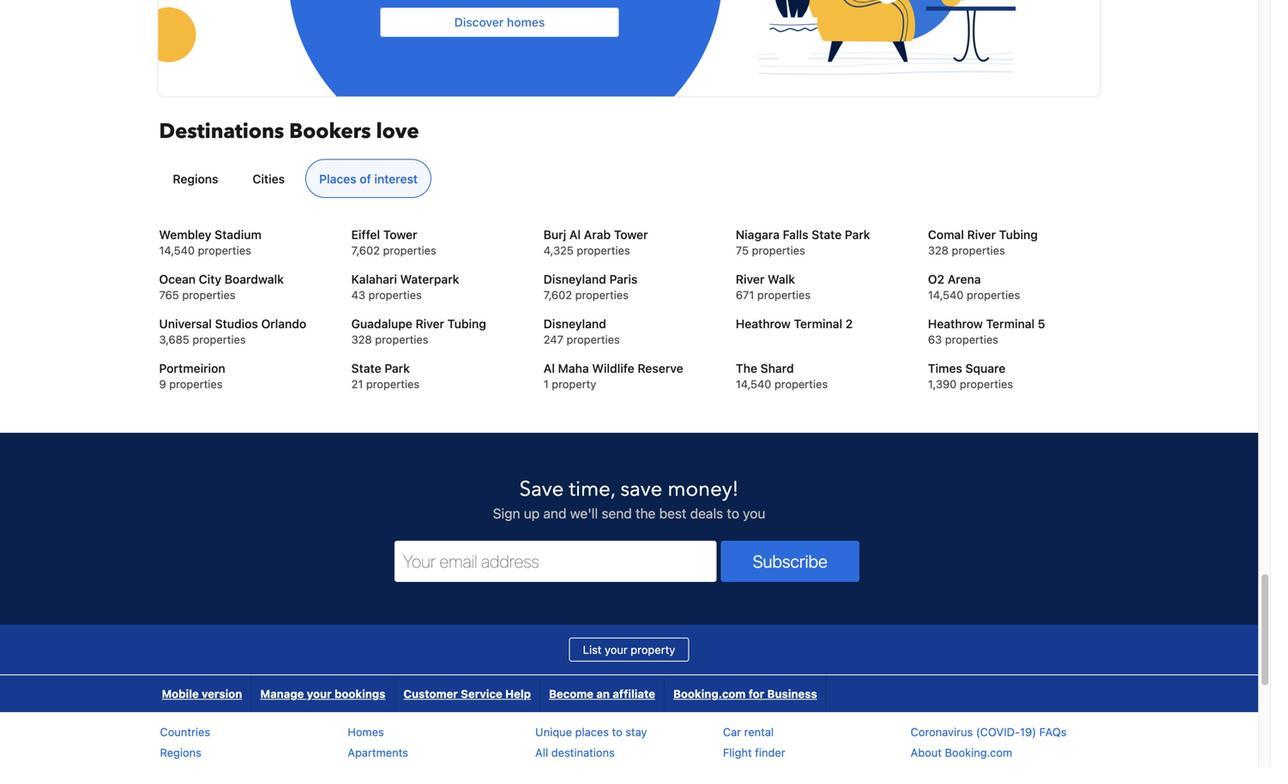 Task type: describe. For each thing, give the bounding box(es) containing it.
walk
[[768, 272, 795, 286]]

wembley stadium link
[[159, 226, 330, 244]]

al inside burj al arab tower 4,325 properties
[[569, 228, 581, 242]]

to inside save time, save money! sign up and we'll send the best deals to you
[[727, 506, 739, 522]]

state inside niagara falls state park 75 properties
[[812, 228, 842, 242]]

for
[[749, 688, 765, 701]]

service
[[461, 688, 503, 701]]

properties inside burj al arab tower 4,325 properties
[[577, 244, 630, 257]]

properties inside ocean city boardwalk 765 properties
[[182, 289, 236, 301]]

finder
[[755, 747, 785, 760]]

portmeirion
[[159, 362, 225, 376]]

wildlife
[[592, 362, 635, 376]]

city
[[199, 272, 221, 286]]

guadalupe river tubing link
[[351, 316, 522, 333]]

booking.com inside booking.com for business link
[[673, 688, 746, 701]]

manage
[[260, 688, 304, 701]]

subscribe
[[753, 552, 828, 572]]

burj al arab tower 4,325 properties
[[544, 228, 648, 257]]

properties inside river walk 671 properties
[[757, 289, 811, 301]]

coronavirus (covid-19) faqs about booking.com
[[911, 726, 1067, 760]]

places of interest
[[319, 172, 418, 186]]

flight
[[723, 747, 752, 760]]

regions link
[[160, 747, 202, 760]]

booking.com inside coronavirus (covid-19) faqs about booking.com
[[945, 747, 1013, 760]]

coronavirus
[[911, 726, 973, 739]]

car rental link
[[723, 726, 774, 739]]

universal studios orlando link
[[159, 316, 330, 333]]

burj
[[544, 228, 566, 242]]

about
[[911, 747, 942, 760]]

terminal for 2
[[794, 317, 843, 331]]

regions inside countries regions
[[160, 747, 202, 760]]

stay
[[626, 726, 647, 739]]

mobile
[[162, 688, 199, 701]]

places
[[319, 172, 357, 186]]

properties inside the shard 14,540 properties
[[775, 378, 828, 391]]

1
[[544, 378, 549, 391]]

7,602 for disneyland paris
[[544, 289, 572, 301]]

1,390
[[928, 378, 957, 391]]

become an affiliate
[[549, 688, 655, 701]]

of
[[360, 172, 371, 186]]

heathrow for heathrow terminal 2
[[736, 317, 791, 331]]

interest
[[374, 172, 418, 186]]

tower inside the eiffel tower 7,602 properties
[[383, 228, 417, 242]]

247
[[544, 333, 564, 346]]

save time, save money! footer
[[0, 432, 1258, 768]]

portmeirion link
[[159, 360, 330, 377]]

the shard 14,540 properties
[[736, 362, 828, 391]]

faqs
[[1040, 726, 1067, 739]]

7,602 for eiffel tower
[[351, 244, 380, 257]]

all
[[535, 747, 548, 760]]

homes apartments
[[348, 726, 408, 760]]

niagara falls state park link
[[736, 226, 907, 244]]

orlando
[[261, 317, 306, 331]]

14,540 for wembley
[[159, 244, 195, 257]]

disneyland for 247
[[544, 317, 606, 331]]

property inside the al maha wildlife reserve 1 property
[[552, 378, 596, 391]]

properties inside o2 arena 14,540 properties
[[967, 289, 1020, 301]]

unique
[[535, 726, 572, 739]]

guadalupe river tubing 328 properties
[[351, 317, 486, 346]]

arena
[[948, 272, 981, 286]]

state park link
[[351, 360, 522, 377]]

properties inside the eiffel tower 7,602 properties
[[383, 244, 436, 257]]

destinations
[[159, 118, 284, 146]]

list
[[583, 644, 602, 657]]

manage your bookings
[[260, 688, 386, 701]]

comal river tubing 328 properties
[[928, 228, 1038, 257]]

become an affiliate link
[[540, 676, 664, 713]]

places
[[575, 726, 609, 739]]

properties inside "state park 21 properties"
[[366, 378, 420, 391]]

maha
[[558, 362, 589, 376]]

an
[[596, 688, 610, 701]]

list your property
[[583, 644, 675, 657]]

328 for guadalupe river tubing
[[351, 333, 372, 346]]

destinations
[[551, 747, 615, 760]]

tower inside burj al arab tower 4,325 properties
[[614, 228, 648, 242]]

rental
[[744, 726, 774, 739]]

state inside "state park 21 properties"
[[351, 362, 381, 376]]

tab list containing regions
[[152, 159, 1099, 199]]

2
[[846, 317, 853, 331]]

manage your bookings link
[[252, 676, 394, 713]]

niagara
[[736, 228, 780, 242]]

al maha wildlife reserve link
[[544, 360, 715, 377]]

comal
[[928, 228, 964, 242]]

4,325
[[544, 244, 574, 257]]

burj al arab tower link
[[544, 226, 715, 244]]

cities
[[253, 172, 285, 186]]

14,540 for o2
[[928, 289, 964, 301]]

portmeirion 9 properties
[[159, 362, 225, 391]]

money!
[[668, 476, 739, 504]]

square
[[966, 362, 1006, 376]]

21
[[351, 378, 363, 391]]

the shard link
[[736, 360, 907, 377]]

and
[[543, 506, 567, 522]]

falls
[[783, 228, 809, 242]]

comal river tubing link
[[928, 226, 1099, 244]]

75
[[736, 244, 749, 257]]

state park 21 properties
[[351, 362, 420, 391]]

countries link
[[160, 726, 210, 739]]

5
[[1038, 317, 1045, 331]]

love
[[376, 118, 419, 146]]

homes
[[348, 726, 384, 739]]

universal
[[159, 317, 212, 331]]



Task type: vqa. For each thing, say whether or not it's contained in the screenshot.


Task type: locate. For each thing, give the bounding box(es) containing it.
your right list
[[605, 644, 628, 657]]

0 horizontal spatial booking.com
[[673, 688, 746, 701]]

0 vertical spatial to
[[727, 506, 739, 522]]

river walk 671 properties
[[736, 272, 811, 301]]

tubing for comal river tubing
[[999, 228, 1038, 242]]

0 vertical spatial booking.com
[[673, 688, 746, 701]]

tab list
[[152, 159, 1099, 199]]

property up affiliate
[[631, 644, 675, 657]]

properties inside times square 1,390 properties
[[960, 378, 1013, 391]]

properties up arena
[[952, 244, 1005, 257]]

disneyland inside disneyland 247 properties
[[544, 317, 606, 331]]

business
[[767, 688, 817, 701]]

kalahari waterpark link
[[351, 271, 522, 288]]

2 heathrow from the left
[[928, 317, 983, 331]]

disneyland for paris
[[544, 272, 606, 286]]

2 horizontal spatial 14,540
[[928, 289, 964, 301]]

1 horizontal spatial your
[[605, 644, 628, 657]]

al up the 1
[[544, 362, 555, 376]]

your right the manage
[[307, 688, 332, 701]]

heathrow inside heathrow terminal 5 63 properties
[[928, 317, 983, 331]]

river for comal river tubing
[[967, 228, 996, 242]]

7,602 inside disneyland paris 7,602 properties
[[544, 289, 572, 301]]

heathrow terminal 5 63 properties
[[928, 317, 1045, 346]]

0 horizontal spatial 328
[[351, 333, 372, 346]]

properties inside comal river tubing 328 properties
[[952, 244, 1005, 257]]

tubing
[[999, 228, 1038, 242], [448, 317, 486, 331]]

places of interest button
[[305, 159, 432, 198]]

boardwalk
[[225, 272, 284, 286]]

park inside niagara falls state park 75 properties
[[845, 228, 870, 242]]

booking.com up car
[[673, 688, 746, 701]]

ocean city boardwalk link
[[159, 271, 330, 288]]

homes
[[507, 15, 545, 29]]

property
[[552, 378, 596, 391], [631, 644, 675, 657]]

properties inside heathrow terminal 5 63 properties
[[945, 333, 999, 346]]

river for guadalupe river tubing
[[416, 317, 444, 331]]

you
[[743, 506, 766, 522]]

send
[[602, 506, 632, 522]]

0 vertical spatial tubing
[[999, 228, 1038, 242]]

times
[[928, 362, 962, 376]]

2 horizontal spatial river
[[967, 228, 996, 242]]

heathrow up 63
[[928, 317, 983, 331]]

0 horizontal spatial terminal
[[794, 317, 843, 331]]

1 horizontal spatial 7,602
[[544, 289, 572, 301]]

property down 'maha'
[[552, 378, 596, 391]]

14,540 down the
[[736, 378, 772, 391]]

0 vertical spatial 14,540
[[159, 244, 195, 257]]

properties right 21
[[366, 378, 420, 391]]

properties down city
[[182, 289, 236, 301]]

0 horizontal spatial al
[[544, 362, 555, 376]]

0 vertical spatial 328
[[928, 244, 949, 257]]

river inside river walk 671 properties
[[736, 272, 765, 286]]

property inside save time, save money! footer
[[631, 644, 675, 657]]

1 horizontal spatial river
[[736, 272, 765, 286]]

ocean city boardwalk 765 properties
[[159, 272, 284, 301]]

river right comal
[[967, 228, 996, 242]]

sign
[[493, 506, 520, 522]]

park up river walk 'link'
[[845, 228, 870, 242]]

0 horizontal spatial tubing
[[448, 317, 486, 331]]

heathrow for heathrow terminal 5 63 properties
[[928, 317, 983, 331]]

customer service help
[[404, 688, 531, 701]]

we'll
[[570, 506, 598, 522]]

terminal
[[794, 317, 843, 331], [986, 317, 1035, 331]]

properties inside portmeirion 9 properties
[[169, 378, 223, 391]]

14,540 down wembley at the left top of page
[[159, 244, 195, 257]]

disneyland inside disneyland paris 7,602 properties
[[544, 272, 606, 286]]

properties down the shard "link" at top
[[775, 378, 828, 391]]

waterpark
[[400, 272, 459, 286]]

properties up 'maha'
[[567, 333, 620, 346]]

0 horizontal spatial to
[[612, 726, 623, 739]]

properties
[[198, 244, 251, 257], [383, 244, 436, 257], [577, 244, 630, 257], [752, 244, 805, 257], [952, 244, 1005, 257], [182, 289, 236, 301], [368, 289, 422, 301], [575, 289, 629, 301], [757, 289, 811, 301], [967, 289, 1020, 301], [192, 333, 246, 346], [375, 333, 428, 346], [567, 333, 620, 346], [945, 333, 999, 346], [169, 378, 223, 391], [366, 378, 420, 391], [775, 378, 828, 391], [960, 378, 1013, 391]]

kalahari waterpark 43 properties
[[351, 272, 459, 301]]

o2 arena link
[[928, 271, 1099, 288]]

tower
[[383, 228, 417, 242], [614, 228, 648, 242]]

328 inside guadalupe river tubing 328 properties
[[351, 333, 372, 346]]

properties inside guadalupe river tubing 328 properties
[[375, 333, 428, 346]]

7,602 down eiffel
[[351, 244, 380, 257]]

43
[[351, 289, 365, 301]]

to left you
[[727, 506, 739, 522]]

about booking.com link
[[911, 747, 1013, 760]]

properties down eiffel tower link
[[383, 244, 436, 257]]

0 horizontal spatial 14,540
[[159, 244, 195, 257]]

eiffel tower link
[[351, 226, 522, 244]]

kalahari
[[351, 272, 397, 286]]

1 horizontal spatial 14,540
[[736, 378, 772, 391]]

1 tower from the left
[[383, 228, 417, 242]]

heathrow terminal 5 link
[[928, 316, 1099, 333]]

1 vertical spatial disneyland
[[544, 317, 606, 331]]

disneyland up 247
[[544, 317, 606, 331]]

properties down o2 arena "link"
[[967, 289, 1020, 301]]

0 vertical spatial al
[[569, 228, 581, 242]]

328 down "guadalupe"
[[351, 333, 372, 346]]

1 vertical spatial 14,540
[[928, 289, 964, 301]]

state up 21
[[351, 362, 381, 376]]

328 down comal
[[928, 244, 949, 257]]

1 vertical spatial al
[[544, 362, 555, 376]]

times square link
[[928, 360, 1099, 377]]

up
[[524, 506, 540, 522]]

disneyland down 4,325
[[544, 272, 606, 286]]

the
[[736, 362, 757, 376]]

to inside unique places to stay all destinations
[[612, 726, 623, 739]]

1 vertical spatial tubing
[[448, 317, 486, 331]]

state right falls
[[812, 228, 842, 242]]

park inside "state park 21 properties"
[[385, 362, 410, 376]]

your for manage
[[307, 688, 332, 701]]

tubing up o2 arena "link"
[[999, 228, 1038, 242]]

shard
[[761, 362, 794, 376]]

best
[[659, 506, 687, 522]]

properties down paris
[[575, 289, 629, 301]]

your inside navigation
[[307, 688, 332, 701]]

tubing inside guadalupe river tubing 328 properties
[[448, 317, 486, 331]]

0 horizontal spatial property
[[552, 378, 596, 391]]

0 horizontal spatial park
[[385, 362, 410, 376]]

1 terminal from the left
[[794, 317, 843, 331]]

1 horizontal spatial park
[[845, 228, 870, 242]]

0 vertical spatial park
[[845, 228, 870, 242]]

1 horizontal spatial al
[[569, 228, 581, 242]]

0 vertical spatial 7,602
[[351, 244, 380, 257]]

9
[[159, 378, 166, 391]]

properties down stadium
[[198, 244, 251, 257]]

terminal left 2
[[794, 317, 843, 331]]

2 vertical spatial river
[[416, 317, 444, 331]]

1 horizontal spatial 328
[[928, 244, 949, 257]]

tubing for guadalupe river tubing
[[448, 317, 486, 331]]

1 horizontal spatial terminal
[[986, 317, 1035, 331]]

properties down falls
[[752, 244, 805, 257]]

properties down arab
[[577, 244, 630, 257]]

discover
[[454, 15, 504, 29]]

to left the stay
[[612, 726, 623, 739]]

7,602
[[351, 244, 380, 257], [544, 289, 572, 301]]

regions
[[173, 172, 218, 186], [160, 747, 202, 760]]

1 vertical spatial property
[[631, 644, 675, 657]]

properties inside disneyland paris 7,602 properties
[[575, 289, 629, 301]]

2 terminal from the left
[[986, 317, 1035, 331]]

0 horizontal spatial 7,602
[[351, 244, 380, 257]]

1 vertical spatial river
[[736, 272, 765, 286]]

the
[[636, 506, 656, 522]]

14,540 inside the shard 14,540 properties
[[736, 378, 772, 391]]

14,540 inside wembley stadium 14,540 properties
[[159, 244, 195, 257]]

heathrow terminal 2 link
[[736, 316, 907, 333]]

become
[[549, 688, 594, 701]]

1 vertical spatial booking.com
[[945, 747, 1013, 760]]

1 horizontal spatial property
[[631, 644, 675, 657]]

niagara falls state park 75 properties
[[736, 228, 870, 257]]

tubing inside comal river tubing 328 properties
[[999, 228, 1038, 242]]

regions down countries link
[[160, 747, 202, 760]]

al right burj
[[569, 228, 581, 242]]

save
[[621, 476, 663, 504]]

stadium
[[215, 228, 262, 242]]

heathrow
[[736, 317, 791, 331], [928, 317, 983, 331]]

0 horizontal spatial state
[[351, 362, 381, 376]]

2 vertical spatial 14,540
[[736, 378, 772, 391]]

properties down the 'walk'
[[757, 289, 811, 301]]

14,540 inside o2 arena 14,540 properties
[[928, 289, 964, 301]]

arab
[[584, 228, 611, 242]]

regions inside button
[[173, 172, 218, 186]]

7,602 inside the eiffel tower 7,602 properties
[[351, 244, 380, 257]]

subscribe button
[[721, 541, 860, 582]]

0 vertical spatial river
[[967, 228, 996, 242]]

navigation
[[153, 676, 827, 713]]

disneyland
[[544, 272, 606, 286], [544, 317, 606, 331]]

14,540 for the
[[736, 378, 772, 391]]

properties down 'square'
[[960, 378, 1013, 391]]

mobile version
[[162, 688, 242, 701]]

0 horizontal spatial heathrow
[[736, 317, 791, 331]]

1 horizontal spatial tubing
[[999, 228, 1038, 242]]

al maha wildlife reserve 1 property
[[544, 362, 683, 391]]

al
[[569, 228, 581, 242], [544, 362, 555, 376]]

1 vertical spatial your
[[307, 688, 332, 701]]

properties up 'square'
[[945, 333, 999, 346]]

1 vertical spatial state
[[351, 362, 381, 376]]

properties inside disneyland 247 properties
[[567, 333, 620, 346]]

328 inside comal river tubing 328 properties
[[928, 244, 949, 257]]

328
[[928, 244, 949, 257], [351, 333, 372, 346]]

0 vertical spatial state
[[812, 228, 842, 242]]

customer
[[404, 688, 458, 701]]

0 horizontal spatial river
[[416, 317, 444, 331]]

1 vertical spatial to
[[612, 726, 623, 739]]

tower right eiffel
[[383, 228, 417, 242]]

version
[[202, 688, 242, 701]]

properties down portmeirion
[[169, 378, 223, 391]]

eiffel tower 7,602 properties
[[351, 228, 436, 257]]

0 vertical spatial property
[[552, 378, 596, 391]]

terminal for 5
[[986, 317, 1035, 331]]

properties down kalahari
[[368, 289, 422, 301]]

1 heathrow from the left
[[736, 317, 791, 331]]

your for list
[[605, 644, 628, 657]]

studios
[[215, 317, 258, 331]]

booking.com for business link
[[665, 676, 826, 713]]

tower right arab
[[614, 228, 648, 242]]

unique places to stay all destinations
[[535, 726, 647, 760]]

14,540 down the o2
[[928, 289, 964, 301]]

1 horizontal spatial tower
[[614, 228, 648, 242]]

disneyland paris 7,602 properties
[[544, 272, 638, 301]]

wembley stadium 14,540 properties
[[159, 228, 262, 257]]

river inside comal river tubing 328 properties
[[967, 228, 996, 242]]

river down kalahari waterpark 43 properties on the left top
[[416, 317, 444, 331]]

properties inside universal studios orlando 3,685 properties
[[192, 333, 246, 346]]

1 horizontal spatial heathrow
[[928, 317, 983, 331]]

properties down "guadalupe"
[[375, 333, 428, 346]]

tubing down kalahari waterpark link
[[448, 317, 486, 331]]

properties inside wembley stadium 14,540 properties
[[198, 244, 251, 257]]

Your email address email field
[[395, 541, 717, 582]]

properties down studios
[[192, 333, 246, 346]]

apartments link
[[348, 747, 408, 760]]

properties inside niagara falls state park 75 properties
[[752, 244, 805, 257]]

1 vertical spatial park
[[385, 362, 410, 376]]

car rental flight finder
[[723, 726, 785, 760]]

times square 1,390 properties
[[928, 362, 1013, 391]]

0 horizontal spatial tower
[[383, 228, 417, 242]]

2 tower from the left
[[614, 228, 648, 242]]

o2
[[928, 272, 945, 286]]

navigation inside save time, save money! footer
[[153, 676, 827, 713]]

63
[[928, 333, 942, 346]]

river inside guadalupe river tubing 328 properties
[[416, 317, 444, 331]]

regions button
[[159, 159, 232, 198]]

1 vertical spatial 7,602
[[544, 289, 572, 301]]

heathrow down 671
[[736, 317, 791, 331]]

1 horizontal spatial booking.com
[[945, 747, 1013, 760]]

booking.com down the "coronavirus (covid-19) faqs" link
[[945, 747, 1013, 760]]

0 horizontal spatial your
[[307, 688, 332, 701]]

1 vertical spatial 328
[[351, 333, 372, 346]]

paris
[[609, 272, 638, 286]]

0 vertical spatial your
[[605, 644, 628, 657]]

terminal inside heathrow terminal 5 63 properties
[[986, 317, 1035, 331]]

heathrow terminal 2
[[736, 317, 853, 331]]

3,685
[[159, 333, 189, 346]]

328 for comal river tubing
[[928, 244, 949, 257]]

park down guadalupe river tubing 328 properties
[[385, 362, 410, 376]]

universal studios orlando 3,685 properties
[[159, 317, 306, 346]]

1 disneyland from the top
[[544, 272, 606, 286]]

7,602 up disneyland 247 properties
[[544, 289, 572, 301]]

regions down destinations
[[173, 172, 218, 186]]

0 vertical spatial disneyland
[[544, 272, 606, 286]]

0 vertical spatial regions
[[173, 172, 218, 186]]

properties inside kalahari waterpark 43 properties
[[368, 289, 422, 301]]

al inside the al maha wildlife reserve 1 property
[[544, 362, 555, 376]]

1 horizontal spatial to
[[727, 506, 739, 522]]

car
[[723, 726, 741, 739]]

river up 671
[[736, 272, 765, 286]]

1 vertical spatial regions
[[160, 747, 202, 760]]

navigation containing mobile version
[[153, 676, 827, 713]]

terminal left the 5
[[986, 317, 1035, 331]]

2 disneyland from the top
[[544, 317, 606, 331]]

booking.com for business
[[673, 688, 817, 701]]

1 horizontal spatial state
[[812, 228, 842, 242]]



